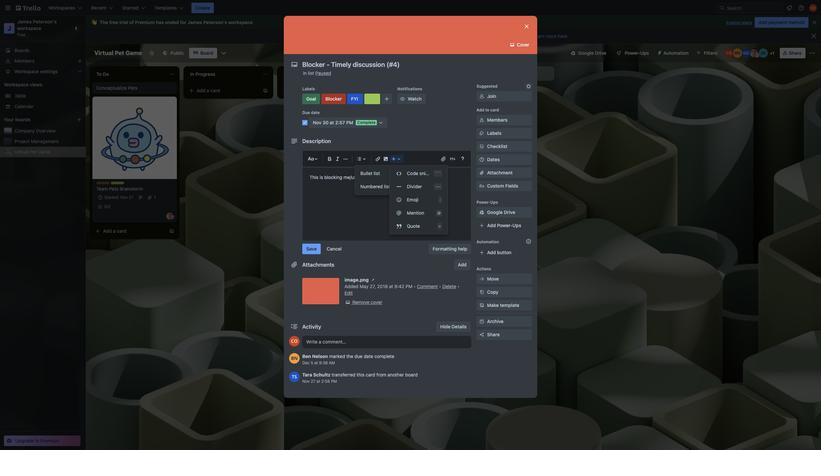 Task type: vqa. For each thing, say whether or not it's contained in the screenshot.


Task type: describe. For each thing, give the bounding box(es) containing it.
+ 1
[[770, 51, 774, 56]]

at left 9:42
[[389, 284, 393, 289]]

snippet
[[420, 171, 435, 176]]

paused
[[315, 70, 331, 76]]

2 vertical spatial power-
[[497, 223, 513, 228]]

Write a comment text field
[[302, 336, 471, 348]]

pets for conceptualize
[[128, 85, 137, 91]]

added
[[345, 284, 358, 289]]

:
[[440, 198, 441, 202]]

save button
[[302, 244, 321, 254]]

card for top create from template… image
[[210, 88, 220, 93]]

delete edit
[[345, 284, 456, 296]]

archive link
[[477, 317, 532, 327]]

1 vertical spatial color: red, title: "blocker" element
[[321, 94, 346, 104]]

nov 30
[[385, 100, 399, 105]]

text styles image
[[307, 155, 315, 163]]

checklist link
[[477, 141, 532, 152]]

dec 5 at 9:38 am link
[[302, 361, 335, 366]]

is inside this is blocking me/us. text field
[[320, 175, 323, 180]]

blocker fyi
[[392, 87, 413, 92]]

visibility
[[466, 33, 485, 39]]

custom fields button
[[477, 183, 532, 189]]

0 horizontal spatial christina overa (christinaovera) image
[[289, 336, 300, 347]]

1 vertical spatial power-
[[477, 200, 490, 205]]

.
[[252, 19, 254, 25]]

banner containing 👋
[[86, 16, 821, 29]]

company overview
[[15, 128, 56, 134]]

sm image for archive
[[479, 318, 485, 325]]

custom fields
[[487, 183, 518, 189]]

1 down blocker - timely discussion (#4) "link"
[[419, 100, 421, 105]]

italic ⌘i image
[[334, 155, 342, 163]]

0 horizontal spatial members
[[15, 58, 34, 64]]

1 vertical spatial google drive
[[487, 210, 515, 215]]

1 horizontal spatial share button
[[780, 48, 806, 58]]

view markdown image
[[450, 156, 456, 162]]

sm image for move
[[479, 276, 485, 283]]

this board is set to public. board admins can change its visibility setting at any time. learn more here
[[338, 33, 567, 39]]

google inside google drive 'button'
[[578, 50, 594, 56]]

tara schultz (taraschultz7) image
[[289, 372, 300, 383]]

0 horizontal spatial google
[[487, 210, 503, 215]]

j
[[7, 24, 11, 32]]

labels link
[[477, 128, 532, 139]]

sm image for remove cover
[[345, 299, 351, 306]]

add inside 'add' button
[[458, 262, 467, 268]]

delete link
[[442, 284, 456, 289]]

schultz
[[313, 372, 330, 378]]

27 inside tara schultz transferred this card from another board nov 27 at 2:58 pm
[[311, 379, 315, 384]]

0 horizontal spatial fyi
[[351, 96, 358, 102]]

free
[[109, 19, 118, 25]]

watch button
[[397, 94, 426, 104]]

(#4)
[[437, 91, 446, 97]]

1 vertical spatial members
[[487, 117, 508, 123]]

share for share button to the right
[[789, 50, 802, 56]]

ups inside button
[[640, 50, 649, 56]]

divider
[[407, 184, 422, 189]]

company
[[15, 128, 35, 134]]

list for numbered
[[384, 184, 390, 189]]

virtual inside board name text field
[[94, 50, 113, 56]]

ended
[[165, 19, 179, 25]]

move
[[487, 276, 499, 282]]

sm image for automation
[[654, 48, 664, 57]]

quote
[[407, 223, 420, 229]]

from
[[376, 372, 386, 378]]

team for team task
[[111, 182, 121, 187]]

views
[[30, 82, 42, 87]]

0 vertical spatial color: blue, title: "fyi" element
[[407, 87, 420, 92]]

hide
[[440, 324, 450, 330]]

card inside tara schultz transferred this card from another board nov 27 at 2:58 pm
[[366, 372, 375, 378]]

tara
[[302, 372, 312, 378]]

christina overa (christinaovera) image
[[809, 4, 817, 12]]

nelson
[[312, 354, 328, 359]]

👋
[[91, 19, 97, 25]]

0 vertical spatial color: green, title: "goal" element
[[378, 87, 391, 92]]

conceptualize pets
[[96, 85, 137, 91]]

hide details
[[440, 324, 467, 330]]

1 vertical spatial create from template… image
[[169, 229, 174, 234]]

bold ⌘b image
[[326, 155, 334, 163]]

game inside board name text field
[[126, 50, 142, 56]]

overview
[[36, 128, 56, 134]]

hide details link
[[436, 322, 471, 332]]

more formatting image
[[342, 155, 350, 163]]

sm image inside cover link
[[509, 42, 516, 48]]

ben nelson (bennelson96) image
[[289, 353, 300, 364]]

image image
[[382, 155, 390, 163]]

👋 the free trial of premium has ended for james peterson's workspace .
[[91, 19, 254, 25]]

goal for color: green, title: "goal" element to the top
[[378, 87, 386, 92]]

1 horizontal spatial workspace
[[228, 19, 252, 25]]

quote image
[[395, 222, 403, 230]]

workspace
[[4, 82, 29, 87]]

trial
[[119, 19, 128, 25]]

notifications
[[397, 86, 422, 91]]

0 / 2
[[104, 204, 110, 209]]

checklist
[[487, 144, 507, 149]]

Main content area, start typing to enter text. text field
[[310, 174, 464, 182]]

1 horizontal spatial peterson's
[[203, 19, 227, 25]]

1 vertical spatial pm
[[406, 284, 412, 289]]

ben nelson (bennelson96) image
[[733, 49, 742, 58]]

1 vertical spatial ups
[[490, 200, 498, 205]]

1 right jeremy miller (jeremymiller198) image
[[773, 51, 774, 56]]

editor toolbar toolbar
[[306, 154, 468, 234]]

1 vertical spatial pet
[[30, 149, 37, 155]]

archive
[[487, 319, 504, 324]]

learn
[[533, 33, 545, 39]]

0 vertical spatial james peterson (jamespeterson93) image
[[750, 49, 759, 58]]

2 vertical spatial ups
[[513, 223, 521, 228]]

google drive inside 'button'
[[578, 50, 606, 56]]

goal for the bottom color: green, title: "goal" element
[[306, 96, 316, 102]]

0 horizontal spatial color: blue, title: "fyi" element
[[347, 94, 363, 104]]

open information menu image
[[798, 5, 805, 11]]

add inside add payment method button
[[759, 19, 767, 25]]

pm inside tara schultz transferred this card from another board nov 27 at 2:58 pm
[[331, 379, 337, 384]]

for
[[180, 19, 186, 25]]

0 vertical spatial christina overa (christinaovera) image
[[724, 49, 734, 58]]

add inside add power-ups link
[[487, 223, 496, 228]]

1 vertical spatial create from template… image
[[450, 167, 455, 172]]

google drive button
[[567, 48, 610, 58]]

company overview link
[[15, 128, 82, 134]]

due date
[[302, 110, 320, 115]]

team pets brainstorm
[[96, 186, 143, 192]]

0 notifications image
[[785, 4, 793, 12]]

conceptualize
[[96, 85, 127, 91]]

1 down "team pets brainstorm" "link"
[[154, 195, 156, 200]]

this is blocking me/us.
[[310, 175, 358, 180]]

27,
[[370, 284, 376, 289]]

payment
[[769, 19, 787, 25]]

attach and insert link image
[[440, 156, 447, 162]]

0 vertical spatial members link
[[0, 56, 86, 66]]

sm image for copy
[[479, 289, 485, 296]]

1 horizontal spatial pm
[[346, 120, 353, 125]]

cancel button
[[323, 244, 346, 254]]

1 horizontal spatial fyi
[[407, 87, 413, 92]]

0 vertical spatial 27
[[129, 195, 133, 200]]

button
[[497, 250, 512, 255]]

to for upgrade to premium
[[35, 438, 39, 444]]

add inside "add button" button
[[487, 250, 496, 255]]

to for add to card
[[485, 108, 489, 113]]

card for bottommost create from template… icon
[[398, 166, 408, 172]]

30 for nov 30
[[394, 100, 399, 105]]

9:42
[[394, 284, 404, 289]]

card for bottommost create from template… image
[[117, 228, 126, 234]]

0 horizontal spatial board
[[349, 33, 362, 39]]

search image
[[719, 5, 725, 11]]

add payment method
[[759, 19, 805, 25]]

management
[[31, 139, 59, 144]]

any
[[509, 33, 517, 39]]

the
[[100, 19, 108, 25]]

numbered
[[360, 184, 383, 189]]

primary element
[[0, 0, 821, 16]]

sm image for make template
[[479, 302, 485, 309]]

Nov 30 checkbox
[[378, 99, 401, 107]]

pets for team
[[109, 186, 118, 192]]

join link
[[477, 91, 532, 102]]

add power-ups
[[487, 223, 521, 228]]

add a card for top create from template… image
[[197, 88, 220, 93]]

1 right the image
[[395, 151, 397, 156]]

time.
[[518, 33, 530, 39]]

---
[[435, 184, 441, 189]]

nov down due date
[[313, 120, 321, 125]]

calendar link
[[15, 103, 82, 110]]

filters button
[[694, 48, 719, 58]]

join
[[487, 93, 496, 99]]

group inside editor toolbar toolbar
[[355, 167, 413, 193]]

description
[[302, 138, 331, 144]]

am
[[329, 361, 335, 366]]

paused link
[[315, 70, 331, 76]]

nov inside option
[[385, 100, 393, 105]]

1 horizontal spatial premium
[[135, 19, 155, 25]]

at left any
[[503, 33, 508, 39]]

virtual pet game link
[[15, 149, 82, 155]]

james peterson's workspace free
[[17, 19, 58, 37]]

make
[[487, 303, 499, 308]]

emoji image
[[395, 196, 403, 204]]

30 for nov 30 at 2:57 pm
[[323, 120, 329, 125]]

upgrade
[[15, 438, 34, 444]]

pet inside board name text field
[[115, 50, 124, 56]]



Task type: locate. For each thing, give the bounding box(es) containing it.
to down join
[[485, 108, 489, 113]]

color: bold lime, title: none image
[[364, 94, 380, 104]]

Mark due date as complete checkbox
[[302, 120, 308, 125]]

lists image
[[355, 155, 363, 163]]

blocker up nov 30 at 2:57 pm
[[325, 96, 342, 102]]

0 horizontal spatial drive
[[504, 210, 515, 215]]

task
[[122, 182, 131, 187]]

1 vertical spatial date
[[364, 354, 373, 359]]

nov inside tara schultz transferred this card from another board nov 27 at 2:58 pm
[[302, 379, 310, 384]]

to right 'upgrade'
[[35, 438, 39, 444]]

jeremy miller (jeremymiller198) image
[[759, 49, 768, 58]]

0 horizontal spatial goal
[[306, 96, 316, 102]]

list for bullet
[[374, 171, 380, 176]]

color: red, title: "blocker" element up nov 30 at 2:57 pm
[[321, 94, 346, 104]]

show menu image
[[809, 50, 816, 56]]

0 vertical spatial premium
[[135, 19, 155, 25]]

customize views image
[[221, 50, 227, 56]]

1 horizontal spatial pets
[[128, 85, 137, 91]]

1 horizontal spatial labels
[[487, 130, 501, 136]]

0 horizontal spatial virtual pet game
[[15, 149, 50, 155]]

game down management
[[38, 149, 50, 155]]

1 vertical spatial virtual
[[15, 149, 28, 155]]

sm image
[[509, 42, 516, 48], [654, 48, 664, 57], [525, 83, 532, 90], [479, 130, 485, 137], [479, 276, 485, 283], [345, 299, 351, 306], [479, 302, 485, 309], [479, 318, 485, 325]]

blocker up nov 30 option
[[378, 91, 394, 97]]

at inside ben nelson marked the due date complete dec 5 at 9:38 am
[[314, 361, 318, 366]]

1 horizontal spatial to
[[377, 33, 381, 39]]

Board name text field
[[91, 48, 145, 58]]

at
[[503, 33, 508, 39], [330, 120, 334, 125], [389, 284, 393, 289], [314, 361, 318, 366], [317, 379, 320, 384]]

group
[[355, 167, 413, 193]]

0 vertical spatial members
[[15, 58, 34, 64]]

james peterson's workspace link
[[17, 19, 58, 31]]

0 horizontal spatial virtual
[[15, 149, 28, 155]]

1 vertical spatial premium
[[40, 438, 59, 444]]

1 vertical spatial google
[[487, 210, 503, 215]]

date
[[311, 110, 320, 115], [364, 354, 373, 359]]

color: red, title: "blocker" element up nov 30
[[392, 87, 406, 92]]

1 vertical spatial share button
[[477, 330, 532, 340]]

power-ups
[[625, 50, 649, 56], [477, 200, 498, 205]]

color: blue, title: "fyi" element left color: bold lime, title: none image
[[347, 94, 363, 104]]

-
[[395, 91, 397, 97], [435, 184, 437, 189], [437, 184, 439, 189], [439, 184, 441, 189]]

virtual pet game inside board name text field
[[94, 50, 142, 56]]

sm image up join link
[[525, 83, 532, 90]]

pet down trial
[[115, 50, 124, 56]]

2 horizontal spatial pm
[[406, 284, 412, 289]]

0 vertical spatial drive
[[595, 50, 606, 56]]

menu
[[390, 167, 448, 233]]

27 down tara
[[311, 379, 315, 384]]

james right the for
[[188, 19, 202, 25]]

board inside tara schultz transferred this card from another board nov 27 at 2:58 pm
[[405, 372, 418, 378]]

create from template… image down view markdown image
[[450, 167, 455, 172]]

2:58
[[321, 379, 330, 384]]

pets up started: at the top left of the page
[[109, 186, 118, 192]]

nov down tara
[[302, 379, 310, 384]]

color: green, title: "goal" element up nov 30 option
[[378, 87, 391, 92]]

nov down team pets brainstorm
[[120, 195, 128, 200]]

menu containing code snippet
[[390, 167, 448, 233]]

1 vertical spatial drive
[[504, 210, 515, 215]]

power- inside button
[[625, 50, 640, 56]]

0 horizontal spatial workspace
[[17, 25, 41, 31]]

create from template… image
[[263, 88, 268, 93], [169, 229, 174, 234]]

activity
[[302, 324, 321, 330]]

sm image down blocker fyi
[[399, 96, 406, 102]]

color: yellow, title: none image
[[96, 182, 110, 184]]

code snippet image
[[395, 170, 403, 178]]

color: bold lime, title: "team task" element
[[111, 182, 131, 187]]

1 horizontal spatial 30
[[394, 100, 399, 105]]

1 vertical spatial 27
[[311, 379, 315, 384]]

1 horizontal spatial is
[[364, 33, 367, 39]]

help
[[458, 246, 467, 252]]

1 horizontal spatial this
[[338, 33, 348, 39]]

drive up add power-ups
[[504, 210, 515, 215]]

sm image inside join link
[[479, 93, 485, 100]]

make template
[[487, 303, 519, 308]]

sm image for checklist
[[479, 143, 485, 150]]

1 vertical spatial is
[[320, 175, 323, 180]]

team down color: yellow, title: none icon
[[96, 186, 108, 192]]

30 inside nov 30 option
[[394, 100, 399, 105]]

create from template… image up complete at the top of the page
[[356, 88, 362, 93]]

sm image down actions
[[479, 276, 485, 283]]

0 vertical spatial share button
[[780, 48, 806, 58]]

brainstorm
[[120, 186, 143, 192]]

1 horizontal spatial list
[[374, 171, 380, 176]]

members down boards
[[15, 58, 34, 64]]

sm image inside move link
[[479, 276, 485, 283]]

0 vertical spatial is
[[364, 33, 367, 39]]

card
[[210, 88, 220, 93], [304, 88, 314, 93], [490, 108, 499, 113], [398, 166, 408, 172], [117, 228, 126, 234], [366, 372, 375, 378]]

0 horizontal spatial automation
[[477, 240, 499, 245]]

banner
[[86, 16, 821, 29]]

automation inside button
[[664, 50, 689, 56]]

explore
[[727, 20, 741, 25]]

bullet
[[360, 171, 372, 176]]

0 vertical spatial google
[[578, 50, 594, 56]]

sm image inside labels link
[[479, 130, 485, 137]]

1 vertical spatial pets
[[109, 186, 118, 192]]

discussion
[[413, 91, 436, 97]]

members link down boards
[[0, 56, 86, 66]]

power-ups inside button
[[625, 50, 649, 56]]

1 horizontal spatial ups
[[513, 223, 521, 228]]

sm image for google drive
[[479, 209, 485, 216]]

public
[[170, 50, 184, 56]]

0 horizontal spatial share
[[487, 332, 500, 338]]

conceptualize pets link
[[96, 85, 173, 91]]

0 horizontal spatial premium
[[40, 438, 59, 444]]

dates
[[487, 157, 500, 162]]

sm image left join
[[479, 93, 485, 100]]

divider image
[[395, 183, 403, 191]]

numbered list
[[360, 184, 390, 189]]

1
[[773, 51, 774, 56], [419, 100, 421, 105], [395, 151, 397, 156], [154, 195, 156, 200]]

mark due date as complete image
[[302, 120, 308, 125]]

open help dialog image
[[459, 155, 467, 163]]

at right 5 in the bottom of the page
[[314, 361, 318, 366]]

has
[[156, 19, 164, 25]]

board right another
[[405, 372, 418, 378]]

0 vertical spatial this
[[338, 33, 348, 39]]

the
[[346, 354, 353, 359]]

pm right "2:58"
[[331, 379, 337, 384]]

complete
[[375, 354, 394, 359]]

1 vertical spatial 30
[[323, 120, 329, 125]]

to right set
[[377, 33, 381, 39]]

30 left 2:57
[[323, 120, 329, 125]]

labels down in
[[302, 86, 315, 91]]

move link
[[477, 274, 532, 284]]

virtual pet game down free
[[94, 50, 142, 56]]

this down 'text styles' icon
[[310, 175, 318, 180]]

board left set
[[349, 33, 362, 39]]

game
[[126, 50, 142, 56], [38, 149, 50, 155]]

attachment button
[[477, 168, 532, 178]]

sm image down any
[[509, 42, 516, 48]]

your
[[4, 117, 14, 122]]

at left 2:57
[[330, 120, 334, 125]]

attachment
[[487, 170, 513, 176]]

peterson's up boards link
[[33, 19, 57, 24]]

1 horizontal spatial power-
[[497, 223, 513, 228]]

0 horizontal spatial board
[[200, 50, 213, 56]]

board right public. at the top
[[399, 33, 413, 39]]

1 vertical spatial christina overa (christinaovera) image
[[289, 336, 300, 347]]

blocker for -
[[378, 91, 394, 97]]

add a card for topmost create from template… icon
[[290, 88, 314, 93]]

dates button
[[477, 154, 532, 165]]

0 horizontal spatial create from template… image
[[169, 229, 174, 234]]

members link up labels link
[[477, 115, 532, 125]]

date right the due
[[311, 110, 320, 115]]

sm image for members
[[479, 117, 485, 123]]

list down this is blocking me/us. text field at the top
[[384, 184, 390, 189]]

of
[[129, 19, 134, 25]]

2 horizontal spatial to
[[485, 108, 489, 113]]

0 vertical spatial workspace
[[228, 19, 252, 25]]

team inside "link"
[[96, 186, 108, 192]]

gary orlando (garyorlando) image
[[741, 49, 751, 58]]

1 vertical spatial to
[[485, 108, 489, 113]]

pets inside "link"
[[109, 186, 118, 192]]

list right bullet
[[374, 171, 380, 176]]

0 vertical spatial color: red, title: "blocker" element
[[392, 87, 406, 92]]

>
[[439, 224, 441, 228]]

remove
[[352, 300, 369, 305]]

9:38
[[319, 361, 328, 366]]

color: blue, title: "fyi" element up watch
[[407, 87, 420, 92]]

your boards with 3 items element
[[4, 116, 67, 124]]

pets right conceptualize
[[128, 85, 137, 91]]

actions
[[477, 267, 491, 272]]

sm image left archive
[[479, 318, 485, 325]]

sm image up add power-ups link
[[479, 209, 485, 216]]

1 vertical spatial color: green, title: "goal" element
[[302, 94, 320, 104]]

workspace inside james peterson's workspace free
[[17, 25, 41, 31]]

sm image left make
[[479, 302, 485, 309]]

1 horizontal spatial goal
[[378, 87, 386, 92]]

sm image down add to card
[[479, 117, 485, 123]]

james inside james peterson's workspace free
[[17, 19, 32, 24]]

@
[[437, 211, 441, 215]]

goal up color: bold lime, title: none image
[[378, 87, 386, 92]]

this
[[357, 372, 364, 378]]

sm image inside archive link
[[479, 318, 485, 325]]

0 vertical spatial goal
[[378, 87, 386, 92]]

2 vertical spatial list
[[384, 184, 390, 189]]

started: nov 27
[[104, 195, 133, 200]]

share button
[[780, 48, 806, 58], [477, 330, 532, 340]]

save
[[306, 246, 317, 252]]

share down archive
[[487, 332, 500, 338]]

free
[[17, 32, 25, 37]]

add board image
[[77, 117, 82, 122]]

bullet list
[[360, 171, 380, 176]]

this left set
[[338, 33, 348, 39]]

blocking
[[324, 175, 342, 180]]

2018
[[377, 284, 388, 289]]

sm image for labels
[[479, 130, 485, 137]]

1 horizontal spatial board
[[399, 33, 413, 39]]

workspace
[[228, 19, 252, 25], [17, 25, 41, 31]]

1 horizontal spatial drive
[[595, 50, 606, 56]]

is left set
[[364, 33, 367, 39]]

this
[[338, 33, 348, 39], [310, 175, 318, 180]]

emoji
[[407, 197, 418, 203]]

sm image inside watch button
[[399, 96, 406, 102]]

1 vertical spatial labels
[[487, 130, 501, 136]]

mention image
[[395, 209, 403, 217]]

this for this board is set to public. board admins can change its visibility setting at any time. learn more here
[[338, 33, 348, 39]]

card for topmost create from template… icon
[[304, 88, 314, 93]]

add to card
[[477, 108, 499, 113]]

0 horizontal spatial date
[[311, 110, 320, 115]]

marked
[[329, 354, 345, 359]]

date inside ben nelson marked the due date complete dec 5 at 9:38 am
[[364, 354, 373, 359]]

remove cover
[[352, 300, 382, 305]]

1 horizontal spatial date
[[364, 354, 373, 359]]

1 horizontal spatial share
[[789, 50, 802, 56]]

sm image left copy at the right
[[479, 289, 485, 296]]

ups up "add button" button
[[513, 223, 521, 228]]

1 horizontal spatial james peterson (jamespeterson93) image
[[750, 49, 759, 58]]

5
[[311, 361, 313, 366]]

boards link
[[0, 45, 86, 56]]

sm image right power-ups button
[[654, 48, 664, 57]]

timely
[[398, 91, 412, 97]]

share for bottom share button
[[487, 332, 500, 338]]

date right "due"
[[364, 354, 373, 359]]

color: blue, title: "fyi" element
[[407, 87, 420, 92], [347, 94, 363, 104]]

share button left the show menu image
[[780, 48, 806, 58]]

1 vertical spatial game
[[38, 149, 50, 155]]

wave image
[[91, 19, 97, 25]]

1 vertical spatial board
[[200, 50, 213, 56]]

peterson's inside james peterson's workspace free
[[33, 19, 57, 24]]

0 horizontal spatial team
[[96, 186, 108, 192]]

goal up due date
[[306, 96, 316, 102]]

attachments
[[302, 262, 334, 268]]

automation up the add button
[[477, 240, 499, 245]]

sm image inside automation button
[[654, 48, 664, 57]]

board
[[349, 33, 362, 39], [405, 372, 418, 378]]

members down add to card
[[487, 117, 508, 123]]

public.
[[383, 33, 398, 39]]

1 horizontal spatial color: red, title: "blocker" element
[[392, 87, 406, 92]]

virtual down the
[[94, 50, 113, 56]]

code snippet ```
[[407, 171, 441, 176]]

christina overa (christinaovera) image left gary orlando (garyorlando) icon
[[724, 49, 734, 58]]

add a card for bottommost create from template… icon
[[384, 166, 408, 172]]

1 horizontal spatial color: blue, title: "fyi" element
[[407, 87, 420, 92]]

30
[[394, 100, 399, 105], [323, 120, 329, 125]]

0 vertical spatial pet
[[115, 50, 124, 56]]

ups down custom
[[490, 200, 498, 205]]

0 horizontal spatial game
[[38, 149, 50, 155]]

0 horizontal spatial pm
[[331, 379, 337, 384]]

custom
[[487, 183, 504, 189]]

blocker up nov 30
[[392, 87, 406, 92]]

sm image for suggested
[[525, 83, 532, 90]]

blocker inside "link"
[[378, 91, 394, 97]]

premium right 'upgrade'
[[40, 438, 59, 444]]

cover
[[371, 300, 382, 305]]

drive left power-ups button
[[595, 50, 606, 56]]

pets
[[128, 85, 137, 91], [109, 186, 118, 192]]

0 horizontal spatial to
[[35, 438, 39, 444]]

christina overa (christinaovera) image up ben nelson (bennelson96) icon
[[289, 336, 300, 347]]

0 horizontal spatial labels
[[302, 86, 315, 91]]

started:
[[104, 195, 119, 200]]

27 down brainstorm
[[129, 195, 133, 200]]

0 vertical spatial labels
[[302, 86, 315, 91]]

add a card for bottommost create from template… image
[[103, 228, 126, 234]]

share left the show menu image
[[789, 50, 802, 56]]

sm image for watch
[[399, 96, 406, 102]]

this inside text field
[[310, 175, 318, 180]]

sm image left checklist
[[479, 143, 485, 150]]

public button
[[159, 48, 188, 58]]

method
[[788, 19, 805, 25]]

color: bold lime, title: none image
[[421, 87, 434, 89]]

create button
[[191, 3, 214, 13]]

group containing bullet list
[[355, 167, 413, 193]]

1 horizontal spatial christina overa (christinaovera) image
[[724, 49, 734, 58]]

boards
[[15, 48, 29, 53]]

admins
[[414, 33, 431, 39]]

0 vertical spatial date
[[311, 110, 320, 115]]

list for in
[[308, 70, 314, 76]]

link image
[[374, 155, 382, 163]]

automation left filters button
[[664, 50, 689, 56]]

team for team pets brainstorm
[[96, 186, 108, 192]]

nov right color: bold lime, title: none image
[[385, 100, 393, 105]]

here
[[558, 33, 567, 39]]

1 vertical spatial james peterson (jamespeterson93) image
[[166, 212, 174, 220]]

team left task
[[111, 182, 121, 187]]

1 vertical spatial members link
[[477, 115, 532, 125]]

0 vertical spatial 30
[[394, 100, 399, 105]]

james inside banner
[[188, 19, 202, 25]]

this for this is blocking me/us.
[[310, 175, 318, 180]]

premium
[[135, 19, 155, 25], [40, 438, 59, 444]]

calendar
[[15, 104, 34, 109]]

game left "star or unstar board" image
[[126, 50, 142, 56]]

create from template… image
[[356, 88, 362, 93], [450, 167, 455, 172]]

board left customize views "image" at top left
[[200, 50, 213, 56]]

comment link
[[417, 284, 438, 289]]

0 vertical spatial create from template… image
[[356, 88, 362, 93]]

list right in
[[308, 70, 314, 76]]

added may 27, 2018 at 9:42 pm
[[345, 284, 412, 289]]

christina overa (christinaovera) image
[[724, 49, 734, 58], [289, 336, 300, 347]]

2 horizontal spatial power-
[[625, 50, 640, 56]]

virtual pet game down the project management
[[15, 149, 50, 155]]

drive inside 'button'
[[595, 50, 606, 56]]

0 vertical spatial google drive
[[578, 50, 606, 56]]

its
[[459, 33, 465, 39]]

pet
[[115, 50, 124, 56], [30, 149, 37, 155]]

sm image inside checklist link
[[479, 143, 485, 150]]

edit
[[345, 290, 353, 296]]

menu inside editor toolbar toolbar
[[390, 167, 448, 233]]

edit link
[[345, 290, 353, 296]]

None text field
[[299, 59, 517, 71]]

star or unstar board image
[[149, 50, 155, 56]]

image.png
[[345, 277, 369, 283]]

add payment method button
[[755, 17, 809, 28]]

1 vertical spatial fyi
[[351, 96, 358, 102]]

1 vertical spatial virtual pet game
[[15, 149, 50, 155]]

ups left automation button
[[640, 50, 649, 56]]

peterson's
[[33, 19, 57, 24], [203, 19, 227, 25]]

```
[[435, 171, 441, 176]]

1 vertical spatial power-ups
[[477, 200, 498, 205]]

sm image up 27,
[[370, 277, 376, 284]]

sm image
[[479, 93, 485, 100], [399, 96, 406, 102], [479, 117, 485, 123], [479, 143, 485, 150], [479, 209, 485, 216], [370, 277, 376, 284], [479, 289, 485, 296]]

0 horizontal spatial members link
[[0, 56, 86, 66]]

sm image down add to card
[[479, 130, 485, 137]]

1 horizontal spatial virtual
[[94, 50, 113, 56]]

1 horizontal spatial 27
[[311, 379, 315, 384]]

30 down timely
[[394, 100, 399, 105]]

color: green, title: "goal" element
[[378, 87, 391, 92], [302, 94, 320, 104]]

nov
[[385, 100, 393, 105], [313, 120, 321, 125], [120, 195, 128, 200], [302, 379, 310, 384]]

at inside tara schultz transferred this card from another board nov 27 at 2:58 pm
[[317, 379, 320, 384]]

0 horizontal spatial google drive
[[487, 210, 515, 215]]

0 vertical spatial power-ups
[[625, 50, 649, 56]]

labels up checklist
[[487, 130, 501, 136]]

details
[[452, 324, 467, 330]]

sm image inside make template link
[[479, 302, 485, 309]]

transferred
[[332, 372, 355, 378]]

boards
[[15, 117, 31, 122]]

virtual down project
[[15, 149, 28, 155]]

color: red, title: "blocker" element
[[392, 87, 406, 92], [321, 94, 346, 104]]

share button down archive link
[[477, 330, 532, 340]]

1 horizontal spatial game
[[126, 50, 142, 56]]

0 vertical spatial create from template… image
[[263, 88, 268, 93]]

0 vertical spatial board
[[399, 33, 413, 39]]

pet down the project management
[[30, 149, 37, 155]]

tara schultz transferred this card from another board nov 27 at 2:58 pm
[[302, 372, 418, 384]]

james up 'free'
[[17, 19, 32, 24]]

sm image down edit link
[[345, 299, 351, 306]]

peterson's down "create" button
[[203, 19, 227, 25]]

copy
[[487, 289, 498, 295]]

Search field
[[725, 3, 783, 13]]

1 horizontal spatial pet
[[115, 50, 124, 56]]

0 horizontal spatial peterson's
[[33, 19, 57, 24]]

pm right 2:57
[[346, 120, 353, 125]]

0 vertical spatial ups
[[640, 50, 649, 56]]

blocker for fyi
[[392, 87, 406, 92]]

- inside "link"
[[395, 91, 397, 97]]

sm image inside "copy" link
[[479, 289, 485, 296]]

color: green, title: "goal" element up due date
[[302, 94, 320, 104]]

1 vertical spatial goal
[[306, 96, 316, 102]]

premium right of
[[135, 19, 155, 25]]

blocker - timely discussion (#4) link
[[378, 91, 454, 97]]

0 vertical spatial fyi
[[407, 87, 413, 92]]

james peterson (jamespeterson93) image
[[750, 49, 759, 58], [166, 212, 174, 220]]

sm image for join
[[479, 93, 485, 100]]

0 horizontal spatial 30
[[323, 120, 329, 125]]

at left "2:58"
[[317, 379, 320, 384]]

is left blocking
[[320, 175, 323, 180]]



